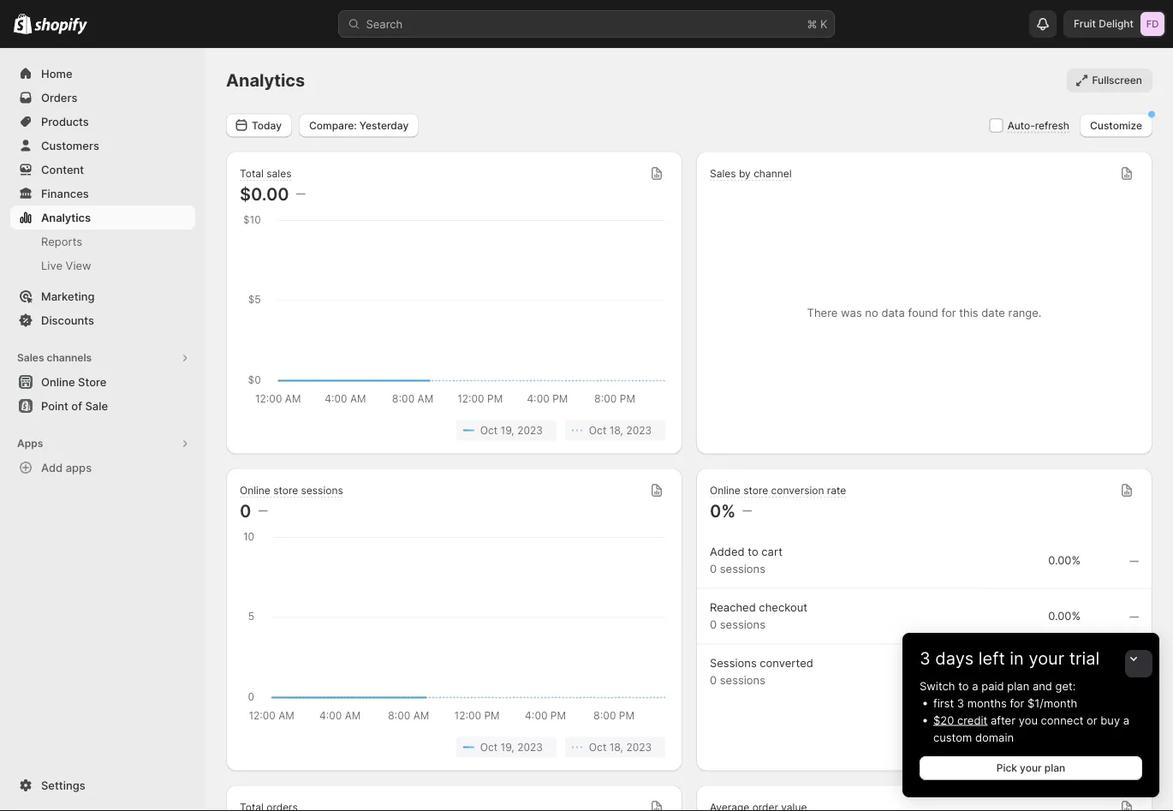 Task type: describe. For each thing, give the bounding box(es) containing it.
point of sale link
[[10, 394, 195, 418]]

days
[[936, 648, 974, 669]]

oct 18, 2023 for 0
[[589, 741, 652, 753]]

customize
[[1090, 119, 1143, 131]]

added
[[710, 545, 745, 558]]

finances link
[[10, 182, 195, 206]]

rate
[[827, 484, 847, 497]]

oct 18, 2023 for $0.00
[[589, 424, 652, 436]]

sessions inside added to cart 0 sessions
[[720, 562, 766, 576]]

your inside 'link'
[[1020, 762, 1042, 774]]

connect
[[1041, 714, 1084, 727]]

today button
[[226, 113, 292, 137]]

left
[[979, 648, 1005, 669]]

search
[[366, 17, 403, 30]]

0 vertical spatial plan
[[1008, 679, 1030, 693]]

0.00% for added to cart
[[1049, 554, 1081, 567]]

after you connect or buy a custom domain
[[934, 714, 1130, 744]]

compare: yesterday button
[[299, 113, 419, 137]]

settings link
[[10, 774, 195, 797]]

0 inside sessions converted 0 sessions
[[710, 674, 717, 687]]

pick
[[997, 762, 1018, 774]]

reports link
[[10, 230, 195, 254]]

today
[[252, 119, 282, 131]]

sales for sales by channel
[[710, 167, 736, 180]]

live view link
[[10, 254, 195, 278]]

content
[[41, 163, 84, 176]]

finances
[[41, 187, 89, 200]]

paid
[[982, 679, 1004, 693]]

fullscreen button
[[1067, 69, 1153, 93]]

0%
[[710, 500, 736, 521]]

list for $0.00
[[243, 420, 666, 441]]

online store conversion rate
[[710, 484, 847, 497]]

range.
[[1009, 306, 1042, 320]]

3 days left in your trial
[[920, 648, 1100, 669]]

total sales
[[240, 167, 292, 180]]

you
[[1019, 714, 1038, 727]]

home
[[41, 67, 72, 80]]

oct 19, 2023 for 0
[[480, 741, 543, 753]]

discounts
[[41, 314, 94, 327]]

there
[[807, 306, 838, 320]]

online for 0%
[[710, 484, 741, 497]]

discounts link
[[10, 308, 195, 332]]

compare: yesterday
[[309, 119, 409, 131]]

3 inside 3 days left in your trial element
[[957, 696, 965, 710]]

first
[[934, 696, 954, 710]]

conversion
[[771, 484, 824, 497]]

no change image for 0
[[258, 504, 268, 518]]

content link
[[10, 158, 195, 182]]

trial
[[1070, 648, 1100, 669]]

orders link
[[10, 86, 195, 110]]

channel
[[754, 167, 792, 180]]

your inside dropdown button
[[1029, 648, 1065, 669]]

online store link
[[10, 370, 195, 394]]

point of sale
[[41, 399, 108, 412]]

analytics link
[[10, 206, 195, 230]]

sales
[[267, 167, 292, 180]]

reached
[[710, 601, 756, 614]]

oct 19, 2023 for $0.00
[[480, 424, 543, 436]]

sales by channel
[[710, 167, 792, 180]]

custom
[[934, 731, 973, 744]]

oct 19, 2023 button for 0
[[456, 737, 557, 758]]

marketing
[[41, 290, 95, 303]]

k
[[821, 17, 828, 30]]

products link
[[10, 110, 195, 134]]

online for 0
[[240, 484, 271, 497]]

delight
[[1099, 18, 1134, 30]]

no
[[865, 306, 879, 320]]

live
[[41, 259, 62, 272]]

buy
[[1101, 714, 1121, 727]]

sessions converted 0 sessions
[[710, 657, 814, 687]]

found
[[908, 306, 939, 320]]

analytics inside the 'analytics' link
[[41, 211, 91, 224]]

sessions inside reached checkout 0 sessions
[[720, 618, 766, 631]]

$20 credit link
[[934, 714, 988, 727]]

sales channels button
[[10, 346, 195, 370]]

oct 18, 2023 button for 0
[[565, 737, 666, 758]]

customers
[[41, 139, 99, 152]]

fruit
[[1074, 18, 1096, 30]]

0 vertical spatial analytics
[[226, 70, 305, 91]]

$20 credit
[[934, 714, 988, 727]]

sale
[[85, 399, 108, 412]]

added to cart 0 sessions
[[710, 545, 783, 576]]

store for 0
[[273, 484, 298, 497]]

add apps
[[41, 461, 92, 474]]

and
[[1033, 679, 1053, 693]]

first 3 months for $1/month
[[934, 696, 1078, 710]]

sales channels
[[17, 352, 92, 364]]

customers link
[[10, 134, 195, 158]]

in
[[1010, 648, 1024, 669]]

to for added
[[748, 545, 759, 558]]

fruit delight
[[1074, 18, 1134, 30]]

this
[[960, 306, 979, 320]]

0 inside added to cart 0 sessions
[[710, 562, 717, 576]]

0 down online store sessions dropdown button
[[240, 500, 251, 521]]

online store sessions button
[[240, 484, 343, 499]]

of
[[71, 399, 82, 412]]

for inside 3 days left in your trial element
[[1010, 696, 1025, 710]]

refresh
[[1035, 119, 1070, 131]]



Task type: vqa. For each thing, say whether or not it's contained in the screenshot.
Pick Your Plan Link
yes



Task type: locate. For each thing, give the bounding box(es) containing it.
compare:
[[309, 119, 357, 131]]

list
[[243, 420, 666, 441], [243, 737, 666, 758]]

1 list from the top
[[243, 420, 666, 441]]

no change image for reached checkout
[[1130, 610, 1139, 624]]

2 oct 19, 2023 button from the top
[[456, 737, 557, 758]]

0 vertical spatial a
[[972, 679, 979, 693]]

months
[[968, 696, 1007, 710]]

3 days left in your trial button
[[903, 633, 1160, 669]]

sales inside dropdown button
[[710, 167, 736, 180]]

1 horizontal spatial online
[[240, 484, 271, 497]]

1 vertical spatial oct 18, 2023
[[589, 741, 652, 753]]

store
[[78, 375, 107, 388]]

to left cart
[[748, 545, 759, 558]]

sessions
[[710, 657, 757, 670]]

3 inside 3 days left in your trial dropdown button
[[920, 648, 931, 669]]

0 vertical spatial sales
[[710, 167, 736, 180]]

get:
[[1056, 679, 1076, 693]]

0 vertical spatial to
[[748, 545, 759, 558]]

2 oct 18, 2023 button from the top
[[565, 737, 666, 758]]

1 vertical spatial 3
[[957, 696, 965, 710]]

1 oct 19, 2023 button from the top
[[456, 420, 557, 441]]

sales
[[710, 167, 736, 180], [17, 352, 44, 364]]

store for 0%
[[744, 484, 769, 497]]

oct 19, 2023
[[480, 424, 543, 436], [480, 741, 543, 753]]

0 horizontal spatial analytics
[[41, 211, 91, 224]]

yesterday
[[360, 119, 409, 131]]

switch to a paid plan and get:
[[920, 679, 1076, 693]]

a right buy
[[1124, 714, 1130, 727]]

auto-
[[1008, 119, 1035, 131]]

no change image for added to cart
[[1130, 555, 1139, 568]]

oct 19, 2023 button
[[456, 420, 557, 441], [456, 737, 557, 758]]

online inside dropdown button
[[710, 484, 741, 497]]

3
[[920, 648, 931, 669], [957, 696, 965, 710]]

2 oct 19, 2023 from the top
[[480, 741, 543, 753]]

19,
[[501, 424, 515, 436], [501, 741, 515, 753]]

or
[[1087, 714, 1098, 727]]

domain
[[976, 731, 1014, 744]]

for
[[942, 306, 956, 320], [1010, 696, 1025, 710]]

fruit delight image
[[1141, 12, 1165, 36]]

online inside dropdown button
[[240, 484, 271, 497]]

analytics up today
[[226, 70, 305, 91]]

1 vertical spatial plan
[[1045, 762, 1066, 774]]

2 19, from the top
[[501, 741, 515, 753]]

switch
[[920, 679, 956, 693]]

converted
[[760, 657, 814, 670]]

no change image for 0%
[[743, 504, 752, 518]]

1 vertical spatial sales
[[17, 352, 44, 364]]

0 vertical spatial 18,
[[610, 424, 624, 436]]

0 vertical spatial oct 18, 2023
[[589, 424, 652, 436]]

0 horizontal spatial shopify image
[[14, 13, 32, 34]]

auto-refresh
[[1008, 119, 1070, 131]]

for left this at right
[[942, 306, 956, 320]]

18, for $0.00
[[610, 424, 624, 436]]

2 vertical spatial no change image
[[1130, 610, 1139, 624]]

for up you
[[1010, 696, 1025, 710]]

to right switch
[[959, 679, 969, 693]]

sessions inside dropdown button
[[301, 484, 343, 497]]

a inside after you connect or buy a custom domain
[[1124, 714, 1130, 727]]

products
[[41, 115, 89, 128]]

view
[[66, 259, 91, 272]]

sessions inside sessions converted 0 sessions
[[720, 674, 766, 687]]

1 oct 19, 2023 from the top
[[480, 424, 543, 436]]

to inside 3 days left in your trial element
[[959, 679, 969, 693]]

$20
[[934, 714, 954, 727]]

1 vertical spatial your
[[1020, 762, 1042, 774]]

point of sale button
[[0, 394, 206, 418]]

0 horizontal spatial no change image
[[258, 504, 268, 518]]

shopify image
[[14, 13, 32, 34], [34, 18, 88, 35]]

1 horizontal spatial 3
[[957, 696, 965, 710]]

1 vertical spatial 18,
[[610, 741, 624, 753]]

online store conversion rate button
[[710, 484, 847, 499]]

1 horizontal spatial a
[[1124, 714, 1130, 727]]

oct 18, 2023 button for $0.00
[[565, 420, 666, 441]]

list for 0
[[243, 737, 666, 758]]

to
[[748, 545, 759, 558], [959, 679, 969, 693]]

apps
[[17, 437, 43, 450]]

2 horizontal spatial no change image
[[1130, 666, 1139, 680]]

sales left channels
[[17, 352, 44, 364]]

oct 18, 2023 button
[[565, 420, 666, 441], [565, 737, 666, 758]]

1 19, from the top
[[501, 424, 515, 436]]

1 vertical spatial oct 19, 2023 button
[[456, 737, 557, 758]]

0 horizontal spatial online
[[41, 375, 75, 388]]

1 horizontal spatial shopify image
[[34, 18, 88, 35]]

1 vertical spatial no change image
[[1130, 555, 1139, 568]]

to for switch
[[959, 679, 969, 693]]

0 vertical spatial no change image
[[296, 187, 306, 201]]

0 horizontal spatial to
[[748, 545, 759, 558]]

18, for 0
[[610, 741, 624, 753]]

1 vertical spatial list
[[243, 737, 666, 758]]

sales by channel button
[[710, 167, 792, 182]]

19, for $0.00
[[501, 424, 515, 436]]

1 store from the left
[[273, 484, 298, 497]]

sessions
[[301, 484, 343, 497], [720, 562, 766, 576], [720, 618, 766, 631], [720, 674, 766, 687]]

0 inside reached checkout 0 sessions
[[710, 618, 717, 631]]

1 vertical spatial analytics
[[41, 211, 91, 224]]

1 vertical spatial a
[[1124, 714, 1130, 727]]

2 list from the top
[[243, 737, 666, 758]]

there was no data found for this date range.
[[807, 306, 1042, 320]]

sales left "by"
[[710, 167, 736, 180]]

0 vertical spatial oct 18, 2023 button
[[565, 420, 666, 441]]

2 vertical spatial 0.00%
[[1049, 665, 1081, 678]]

reports
[[41, 235, 82, 248]]

data
[[882, 306, 905, 320]]

no change image right the 0%
[[743, 504, 752, 518]]

analytics down finances
[[41, 211, 91, 224]]

0 down added
[[710, 562, 717, 576]]

1 oct 18, 2023 button from the top
[[565, 420, 666, 441]]

pick your plan link
[[920, 756, 1143, 780]]

apps button
[[10, 432, 195, 456]]

oct 19, 2023 button for $0.00
[[456, 420, 557, 441]]

2 0.00% from the top
[[1049, 609, 1081, 623]]

1 horizontal spatial to
[[959, 679, 969, 693]]

was
[[841, 306, 862, 320]]

0 vertical spatial your
[[1029, 648, 1065, 669]]

online
[[41, 375, 75, 388], [240, 484, 271, 497], [710, 484, 741, 497]]

3 0.00% from the top
[[1049, 665, 1081, 678]]

your up and
[[1029, 648, 1065, 669]]

1 18, from the top
[[610, 424, 624, 436]]

1 vertical spatial 19,
[[501, 741, 515, 753]]

add apps button
[[10, 456, 195, 480]]

credit
[[958, 714, 988, 727]]

after
[[991, 714, 1016, 727]]

analytics
[[226, 70, 305, 91], [41, 211, 91, 224]]

0 vertical spatial 19,
[[501, 424, 515, 436]]

checkout
[[759, 601, 808, 614]]

3 right the first
[[957, 696, 965, 710]]

1 vertical spatial oct 18, 2023 button
[[565, 737, 666, 758]]

total sales button
[[240, 167, 292, 182]]

0.00%
[[1049, 554, 1081, 567], [1049, 609, 1081, 623], [1049, 665, 1081, 678]]

plan down after you connect or buy a custom domain
[[1045, 762, 1066, 774]]

online store
[[41, 375, 107, 388]]

0 down sessions
[[710, 674, 717, 687]]

add
[[41, 461, 63, 474]]

1 horizontal spatial analytics
[[226, 70, 305, 91]]

by
[[739, 167, 751, 180]]

0 horizontal spatial sales
[[17, 352, 44, 364]]

$0.00
[[240, 183, 289, 204]]

sales for sales channels
[[17, 352, 44, 364]]

a
[[972, 679, 979, 693], [1124, 714, 1130, 727]]

store inside dropdown button
[[273, 484, 298, 497]]

0 down reached
[[710, 618, 717, 631]]

1 horizontal spatial plan
[[1045, 762, 1066, 774]]

2 18, from the top
[[610, 741, 624, 753]]

0 horizontal spatial store
[[273, 484, 298, 497]]

point
[[41, 399, 68, 412]]

0 vertical spatial for
[[942, 306, 956, 320]]

2 store from the left
[[744, 484, 769, 497]]

0.00% for sessions converted
[[1049, 665, 1081, 678]]

1 oct 18, 2023 from the top
[[589, 424, 652, 436]]

no change image right trial
[[1130, 666, 1139, 680]]

1 vertical spatial oct 19, 2023
[[480, 741, 543, 753]]

0 horizontal spatial a
[[972, 679, 979, 693]]

1 horizontal spatial no change image
[[743, 504, 752, 518]]

no change image down online store sessions dropdown button
[[258, 504, 268, 518]]

plan inside pick your plan 'link'
[[1045, 762, 1066, 774]]

0 vertical spatial 3
[[920, 648, 931, 669]]

1 horizontal spatial for
[[1010, 696, 1025, 710]]

your right pick
[[1020, 762, 1042, 774]]

1 horizontal spatial sales
[[710, 167, 736, 180]]

0 horizontal spatial 3
[[920, 648, 931, 669]]

0.00% for reached checkout
[[1049, 609, 1081, 623]]

0 vertical spatial oct 19, 2023 button
[[456, 420, 557, 441]]

channels
[[47, 352, 92, 364]]

1 vertical spatial for
[[1010, 696, 1025, 710]]

0 vertical spatial list
[[243, 420, 666, 441]]

to inside added to cart 0 sessions
[[748, 545, 759, 558]]

no change image
[[258, 504, 268, 518], [743, 504, 752, 518], [1130, 666, 1139, 680]]

sales inside button
[[17, 352, 44, 364]]

1 horizontal spatial store
[[744, 484, 769, 497]]

2023
[[518, 424, 543, 436], [627, 424, 652, 436], [518, 741, 543, 753], [627, 741, 652, 753]]

cart
[[762, 545, 783, 558]]

live view
[[41, 259, 91, 272]]

home link
[[10, 62, 195, 86]]

total
[[240, 167, 264, 180]]

store inside dropdown button
[[744, 484, 769, 497]]

0 horizontal spatial plan
[[1008, 679, 1030, 693]]

1 0.00% from the top
[[1049, 554, 1081, 567]]

1 vertical spatial 0.00%
[[1049, 609, 1081, 623]]

reached checkout 0 sessions
[[710, 601, 808, 631]]

0 horizontal spatial for
[[942, 306, 956, 320]]

2 horizontal spatial online
[[710, 484, 741, 497]]

3 left days at the bottom right of the page
[[920, 648, 931, 669]]

1 vertical spatial to
[[959, 679, 969, 693]]

0 vertical spatial 0.00%
[[1049, 554, 1081, 567]]

19, for 0
[[501, 741, 515, 753]]

$1/month
[[1028, 696, 1078, 710]]

2 oct 18, 2023 from the top
[[589, 741, 652, 753]]

pick your plan
[[997, 762, 1066, 774]]

no change image
[[296, 187, 306, 201], [1130, 555, 1139, 568], [1130, 610, 1139, 624]]

online store sessions
[[240, 484, 343, 497]]

0 vertical spatial oct 19, 2023
[[480, 424, 543, 436]]

a left the paid
[[972, 679, 979, 693]]

plan up first 3 months for $1/month
[[1008, 679, 1030, 693]]

online inside "button"
[[41, 375, 75, 388]]

3 days left in your trial element
[[903, 678, 1160, 797]]

plan
[[1008, 679, 1030, 693], [1045, 762, 1066, 774]]

marketing link
[[10, 284, 195, 308]]



